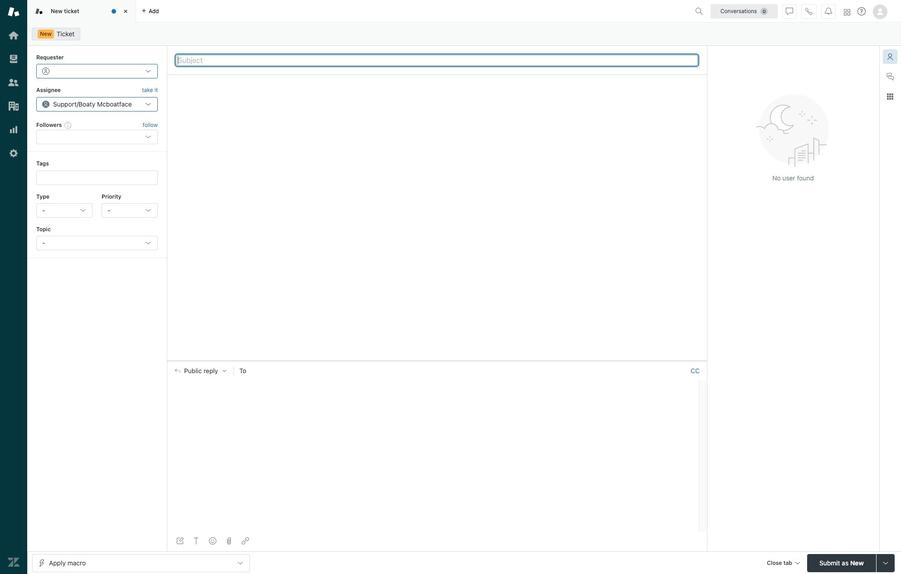 Task type: describe. For each thing, give the bounding box(es) containing it.
zendesk image
[[8, 557, 20, 569]]

close image
[[121, 7, 130, 16]]

add link (cmd k) image
[[242, 538, 249, 545]]

zendesk products image
[[844, 9, 851, 15]]

notifications image
[[825, 7, 833, 15]]

apps image
[[887, 93, 894, 100]]

tabs tab list
[[27, 0, 692, 23]]

admin image
[[8, 147, 20, 159]]

zendesk support image
[[8, 6, 20, 18]]

add attachment image
[[226, 538, 233, 545]]

info on adding followers image
[[65, 122, 72, 129]]

customer context image
[[887, 53, 894, 60]]

button displays agent's chat status as invisible. image
[[786, 7, 794, 15]]

reporting image
[[8, 124, 20, 136]]

customers image
[[8, 77, 20, 88]]

secondary element
[[27, 25, 902, 43]]

Subject field
[[176, 55, 698, 66]]

format text image
[[193, 538, 200, 545]]

get help image
[[858, 7, 866, 15]]



Task type: vqa. For each thing, say whether or not it's contained in the screenshot.
Button displays agent's chat status as Invisible. 'Image'
yes



Task type: locate. For each thing, give the bounding box(es) containing it.
draft mode image
[[176, 538, 184, 545]]

main element
[[0, 0, 27, 574]]

organizations image
[[8, 100, 20, 112]]

insert emojis image
[[209, 538, 216, 545]]

tab
[[27, 0, 136, 23]]

minimize composer image
[[434, 357, 441, 365]]

get started image
[[8, 29, 20, 41]]

views image
[[8, 53, 20, 65]]



